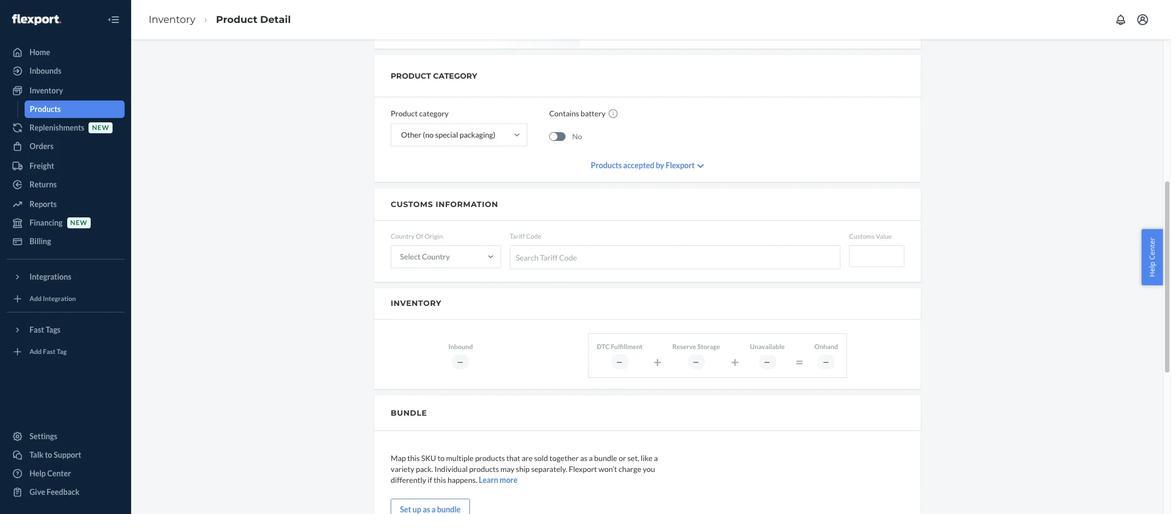 Task type: vqa. For each thing, say whether or not it's contained in the screenshot.
left Center
yes



Task type: locate. For each thing, give the bounding box(es) containing it.
origin
[[425, 232, 443, 240]]

map
[[391, 453, 406, 463]]

0 vertical spatial code
[[526, 232, 541, 240]]

0 vertical spatial center
[[1147, 237, 1157, 260]]

1 vertical spatial new
[[70, 219, 87, 227]]

freight link
[[7, 157, 125, 175]]

1 horizontal spatial products
[[591, 161, 622, 170]]

0 vertical spatial customs
[[391, 199, 433, 209]]

onhand
[[814, 342, 838, 351]]

a inside button
[[432, 505, 436, 514]]

0 horizontal spatial code
[[526, 232, 541, 240]]

this left sku
[[407, 453, 420, 463]]

integrations button
[[7, 268, 125, 286]]

customs for customs value
[[849, 232, 875, 240]]

0 horizontal spatial customs
[[391, 199, 433, 209]]

0 vertical spatial products
[[30, 104, 61, 114]]

1 horizontal spatial center
[[1147, 237, 1157, 260]]

add left integration
[[30, 295, 42, 303]]

this
[[407, 453, 420, 463], [434, 475, 446, 485]]

reports link
[[7, 196, 125, 213]]

1 vertical spatial code
[[559, 253, 577, 262]]

country down origin
[[422, 252, 450, 261]]

inventory
[[149, 13, 195, 25], [30, 86, 63, 95], [391, 298, 442, 308]]

3 ― from the left
[[693, 358, 700, 366]]

0 horizontal spatial center
[[47, 469, 71, 478]]

fast left tag
[[43, 348, 55, 356]]

0 horizontal spatial new
[[70, 219, 87, 227]]

0 vertical spatial as
[[580, 453, 587, 463]]

0 vertical spatial inventory link
[[149, 13, 195, 25]]

as right up
[[423, 505, 430, 514]]

sku
[[421, 453, 436, 463]]

1 horizontal spatial new
[[92, 124, 109, 132]]

category
[[419, 109, 449, 118]]

together
[[549, 453, 579, 463]]

0 horizontal spatial country
[[391, 232, 415, 240]]

tag
[[57, 348, 67, 356]]

1 add from the top
[[30, 295, 42, 303]]

close navigation image
[[107, 13, 120, 26]]

1 horizontal spatial this
[[434, 475, 446, 485]]

0 horizontal spatial as
[[423, 505, 430, 514]]

2 add from the top
[[30, 348, 42, 356]]

2 vertical spatial inventory
[[391, 298, 442, 308]]

chevron down image
[[698, 162, 704, 170]]

to right sku
[[438, 453, 445, 463]]

center
[[1147, 237, 1157, 260], [47, 469, 71, 478]]

1 horizontal spatial a
[[589, 453, 593, 463]]

product left detail
[[216, 13, 257, 25]]

sold
[[534, 453, 548, 463]]

0 horizontal spatial +
[[654, 354, 661, 370]]

add inside add integration link
[[30, 295, 42, 303]]

None text field
[[849, 245, 904, 267]]

0 horizontal spatial help
[[30, 469, 46, 478]]

2 + from the left
[[731, 354, 739, 370]]

differently
[[391, 475, 426, 485]]

tariff
[[510, 232, 525, 240], [540, 253, 558, 262]]

― down dtc fulfillment
[[616, 358, 623, 366]]

dtc
[[597, 342, 610, 351]]

products up replenishments
[[30, 104, 61, 114]]

1 horizontal spatial inventory link
[[149, 13, 195, 25]]

0 horizontal spatial help center
[[30, 469, 71, 478]]

0 horizontal spatial product
[[216, 13, 257, 25]]

customs left value
[[849, 232, 875, 240]]

to inside talk to support link
[[45, 450, 52, 460]]

1 horizontal spatial code
[[559, 253, 577, 262]]

0 vertical spatial help
[[1147, 262, 1157, 277]]

add down fast tags
[[30, 348, 42, 356]]

(no
[[423, 130, 434, 139]]

0 vertical spatial flexport
[[666, 161, 695, 170]]

1 horizontal spatial bundle
[[594, 453, 617, 463]]

product up other
[[391, 109, 418, 118]]

1 vertical spatial inventory link
[[7, 82, 125, 99]]

bundle right up
[[437, 505, 461, 514]]

products
[[475, 453, 505, 463], [469, 464, 499, 474]]

as right together
[[580, 453, 587, 463]]

1 vertical spatial add
[[30, 348, 42, 356]]

product for product detail
[[216, 13, 257, 25]]

5 ― from the left
[[823, 358, 830, 366]]

by
[[656, 161, 664, 170]]

set up as a bundle button
[[391, 499, 470, 514]]

fast
[[30, 325, 44, 334], [43, 348, 55, 356]]

orders
[[30, 142, 54, 151]]

1 horizontal spatial to
[[438, 453, 445, 463]]

contains battery
[[549, 109, 606, 118]]

1 vertical spatial bundle
[[437, 505, 461, 514]]

0 vertical spatial bundle
[[594, 453, 617, 463]]

information
[[436, 199, 498, 209]]

new
[[92, 124, 109, 132], [70, 219, 87, 227]]

1 vertical spatial products
[[591, 161, 622, 170]]

0 vertical spatial this
[[407, 453, 420, 463]]

to right talk
[[45, 450, 52, 460]]

code
[[526, 232, 541, 240], [559, 253, 577, 262]]

0 horizontal spatial tariff
[[510, 232, 525, 240]]

1 vertical spatial help
[[30, 469, 46, 478]]

― down the onhand
[[823, 358, 830, 366]]

― for reserve storage
[[693, 358, 700, 366]]

add inside add fast tag link
[[30, 348, 42, 356]]

0 vertical spatial add
[[30, 295, 42, 303]]

bundle inside map this sku to multiple products that are sold together as a bundle or set, like a variety pack. individual products may ship separately. flexport won't charge you differently if this happens.
[[594, 453, 617, 463]]

products link
[[24, 101, 125, 118]]

storage
[[697, 342, 720, 351]]

as
[[580, 453, 587, 463], [423, 505, 430, 514]]

0 horizontal spatial inventory link
[[7, 82, 125, 99]]

category
[[433, 71, 477, 81]]

product detail
[[216, 13, 291, 25]]

settings
[[30, 432, 57, 441]]

a right like
[[654, 453, 658, 463]]

help center button
[[1142, 229, 1163, 285]]

flexport right by
[[666, 161, 695, 170]]

1 horizontal spatial help
[[1147, 262, 1157, 277]]

― down unavailable
[[764, 358, 771, 366]]

battery
[[581, 109, 606, 118]]

if
[[428, 475, 432, 485]]

― down inbound on the bottom left
[[457, 358, 464, 366]]

pack.
[[416, 464, 433, 474]]

1 vertical spatial product
[[391, 109, 418, 118]]

a right up
[[432, 505, 436, 514]]

orders link
[[7, 138, 125, 155]]

product
[[391, 71, 431, 81]]

code up search
[[526, 232, 541, 240]]

give feedback button
[[7, 484, 125, 501]]

talk to support
[[30, 450, 81, 460]]

1 horizontal spatial country
[[422, 252, 450, 261]]

a right together
[[589, 453, 593, 463]]

flexport
[[666, 161, 695, 170], [569, 464, 597, 474]]

to inside map this sku to multiple products that are sold together as a bundle or set, like a variety pack. individual products may ship separately. flexport won't charge you differently if this happens.
[[438, 453, 445, 463]]

―
[[457, 358, 464, 366], [616, 358, 623, 366], [693, 358, 700, 366], [764, 358, 771, 366], [823, 358, 830, 366]]

tariff up search
[[510, 232, 525, 240]]

code right search
[[559, 253, 577, 262]]

1 horizontal spatial +
[[731, 354, 739, 370]]

new down products link
[[92, 124, 109, 132]]

add
[[30, 295, 42, 303], [30, 348, 42, 356]]

tab panel
[[593, 0, 921, 45]]

this right if
[[434, 475, 446, 485]]

0 horizontal spatial a
[[432, 505, 436, 514]]

as inside map this sku to multiple products that are sold together as a bundle or set, like a variety pack. individual products may ship separately. flexport won't charge you differently if this happens.
[[580, 453, 587, 463]]

0 vertical spatial help center
[[1147, 237, 1157, 277]]

2 horizontal spatial inventory
[[391, 298, 442, 308]]

1 vertical spatial products
[[469, 464, 499, 474]]

1 + from the left
[[654, 354, 661, 370]]

flexport down together
[[569, 464, 597, 474]]

fast left tags
[[30, 325, 44, 334]]

0 vertical spatial inventory
[[149, 13, 195, 25]]

products up learn
[[469, 464, 499, 474]]

customs
[[391, 199, 433, 209], [849, 232, 875, 240]]

― down reserve storage
[[693, 358, 700, 366]]

add fast tag link
[[7, 343, 125, 361]]

value
[[876, 232, 892, 240]]

help center
[[1147, 237, 1157, 277], [30, 469, 71, 478]]

0 vertical spatial new
[[92, 124, 109, 132]]

0 horizontal spatial products
[[30, 104, 61, 114]]

1 vertical spatial as
[[423, 505, 430, 514]]

separately.
[[531, 464, 567, 474]]

1 ― from the left
[[457, 358, 464, 366]]

0 horizontal spatial to
[[45, 450, 52, 460]]

a
[[589, 453, 593, 463], [654, 453, 658, 463], [432, 505, 436, 514]]

dtc fulfillment
[[597, 342, 643, 351]]

country left of
[[391, 232, 415, 240]]

country of origin
[[391, 232, 443, 240]]

no
[[572, 131, 582, 141]]

new down reports link
[[70, 219, 87, 227]]

product inside breadcrumbs navigation
[[216, 13, 257, 25]]

inventory link
[[149, 13, 195, 25], [7, 82, 125, 99]]

2 ― from the left
[[616, 358, 623, 366]]

1 vertical spatial tariff
[[540, 253, 558, 262]]

financing
[[30, 218, 63, 227]]

multiple
[[446, 453, 474, 463]]

1 vertical spatial customs
[[849, 232, 875, 240]]

0 horizontal spatial flexport
[[569, 464, 597, 474]]

1 horizontal spatial inventory
[[149, 13, 195, 25]]

home link
[[7, 44, 125, 61]]

flexport inside map this sku to multiple products that are sold together as a bundle or set, like a variety pack. individual products may ship separately. flexport won't charge you differently if this happens.
[[569, 464, 597, 474]]

bundle up won't
[[594, 453, 617, 463]]

1 horizontal spatial help center
[[1147, 237, 1157, 277]]

0 vertical spatial tariff
[[510, 232, 525, 240]]

add integration link
[[7, 290, 125, 308]]

0 horizontal spatial bundle
[[437, 505, 461, 514]]

products left accepted
[[591, 161, 622, 170]]

help inside "button"
[[1147, 262, 1157, 277]]

1 horizontal spatial product
[[391, 109, 418, 118]]

are
[[522, 453, 533, 463]]

1 vertical spatial flexport
[[569, 464, 597, 474]]

1 horizontal spatial as
[[580, 453, 587, 463]]

products up may
[[475, 453, 505, 463]]

support
[[54, 450, 81, 460]]

1 vertical spatial inventory
[[30, 86, 63, 95]]

select country
[[400, 252, 450, 261]]

4 ― from the left
[[764, 358, 771, 366]]

individual
[[435, 464, 468, 474]]

0 vertical spatial fast
[[30, 325, 44, 334]]

variety
[[391, 464, 414, 474]]

new for financing
[[70, 219, 87, 227]]

to
[[45, 450, 52, 460], [438, 453, 445, 463]]

0 vertical spatial product
[[216, 13, 257, 25]]

reports
[[30, 199, 57, 209]]

1 horizontal spatial customs
[[849, 232, 875, 240]]

customs up country of origin
[[391, 199, 433, 209]]

tariff right search
[[540, 253, 558, 262]]



Task type: describe. For each thing, give the bounding box(es) containing it.
― for unavailable
[[764, 358, 771, 366]]

― for onhand
[[823, 358, 830, 366]]

accepted
[[623, 161, 654, 170]]

integrations
[[30, 272, 71, 281]]

help center link
[[7, 465, 125, 483]]

add for add integration
[[30, 295, 42, 303]]

reserve
[[672, 342, 696, 351]]

won't
[[599, 464, 617, 474]]

products for products
[[30, 104, 61, 114]]

2 horizontal spatial a
[[654, 453, 658, 463]]

1 horizontal spatial flexport
[[666, 161, 695, 170]]

product category
[[391, 71, 477, 81]]

up
[[413, 505, 421, 514]]

billing link
[[7, 233, 125, 250]]

products accepted by flexport
[[591, 161, 695, 170]]

products for products accepted by flexport
[[591, 161, 622, 170]]

like
[[641, 453, 653, 463]]

add for add fast tag
[[30, 348, 42, 356]]

search
[[516, 253, 539, 262]]

0 vertical spatial country
[[391, 232, 415, 240]]

tariff code
[[510, 232, 541, 240]]

1 vertical spatial this
[[434, 475, 446, 485]]

billing
[[30, 237, 51, 246]]

fast tags
[[30, 325, 61, 334]]

― for dtc fulfillment
[[616, 358, 623, 366]]

0 horizontal spatial inventory
[[30, 86, 63, 95]]

new for replenishments
[[92, 124, 109, 132]]

of
[[416, 232, 423, 240]]

set,
[[628, 453, 639, 463]]

may
[[500, 464, 514, 474]]

bundle inside button
[[437, 505, 461, 514]]

special
[[435, 130, 458, 139]]

open account menu image
[[1136, 13, 1149, 26]]

fast tags button
[[7, 321, 125, 339]]

open notifications image
[[1114, 13, 1127, 26]]

map this sku to multiple products that are sold together as a bundle or set, like a variety pack. individual products may ship separately. flexport won't charge you differently if this happens.
[[391, 453, 658, 485]]

product category
[[391, 109, 449, 118]]

center inside "button"
[[1147, 237, 1157, 260]]

talk
[[30, 450, 43, 460]]

returns link
[[7, 176, 125, 193]]

0 horizontal spatial this
[[407, 453, 420, 463]]

integration
[[43, 295, 76, 303]]

packaging)
[[460, 130, 495, 139]]

1 vertical spatial fast
[[43, 348, 55, 356]]

inbounds
[[30, 66, 61, 75]]

learn more button
[[479, 475, 518, 486]]

as inside button
[[423, 505, 430, 514]]

give feedback
[[30, 487, 79, 497]]

returns
[[30, 180, 57, 189]]

customs information
[[391, 199, 498, 209]]

select
[[400, 252, 420, 261]]

add integration
[[30, 295, 76, 303]]

breadcrumbs navigation
[[140, 4, 300, 36]]

1 vertical spatial country
[[422, 252, 450, 261]]

add fast tag
[[30, 348, 67, 356]]

― for inbound
[[457, 358, 464, 366]]

bundle
[[391, 408, 427, 418]]

or
[[619, 453, 626, 463]]

set
[[400, 505, 411, 514]]

inbounds link
[[7, 62, 125, 80]]

reserve storage
[[672, 342, 720, 351]]

talk to support link
[[7, 446, 125, 464]]

you
[[643, 464, 655, 474]]

settings link
[[7, 428, 125, 445]]

contains
[[549, 109, 579, 118]]

that
[[506, 453, 520, 463]]

1 vertical spatial center
[[47, 469, 71, 478]]

fast inside dropdown button
[[30, 325, 44, 334]]

search tariff code
[[516, 253, 577, 262]]

customs value
[[849, 232, 892, 240]]

1 horizontal spatial tariff
[[540, 253, 558, 262]]

product detail link
[[216, 13, 291, 25]]

ship
[[516, 464, 530, 474]]

more
[[500, 475, 518, 485]]

product for product category
[[391, 109, 418, 118]]

other
[[401, 130, 421, 139]]

0 vertical spatial products
[[475, 453, 505, 463]]

flexport logo image
[[12, 14, 61, 25]]

replenishments
[[30, 123, 84, 132]]

home
[[30, 48, 50, 57]]

learn more
[[479, 475, 518, 485]]

help center inside "button"
[[1147, 237, 1157, 277]]

1 vertical spatial help center
[[30, 469, 71, 478]]

detail
[[260, 13, 291, 25]]

feedback
[[47, 487, 79, 497]]

inventory inside breadcrumbs navigation
[[149, 13, 195, 25]]

unavailable
[[750, 342, 785, 351]]

customs for customs information
[[391, 199, 433, 209]]

freight
[[30, 161, 54, 171]]

learn
[[479, 475, 498, 485]]

set up as a bundle
[[400, 505, 461, 514]]

other (no special packaging)
[[401, 130, 495, 139]]

give
[[30, 487, 45, 497]]

happens.
[[448, 475, 477, 485]]

charge
[[619, 464, 641, 474]]



